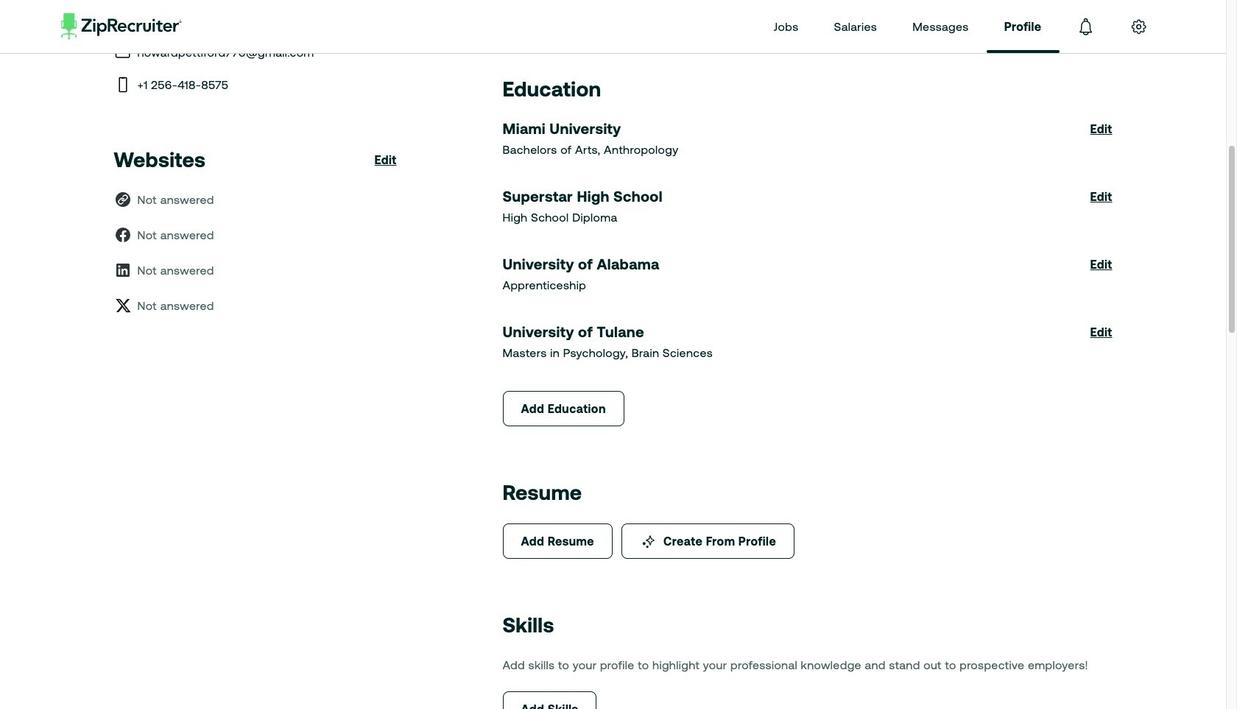Task type: describe. For each thing, give the bounding box(es) containing it.
skills element
[[0, 0, 1226, 709]]

more information element
[[0, 0, 1226, 709]]



Task type: locate. For each thing, give the bounding box(es) containing it.
ziprecruiter image
[[61, 13, 182, 40]]

contact information element
[[0, 0, 1226, 709]]

None field
[[427, 289, 799, 326], [427, 364, 799, 401], [427, 439, 799, 476], [427, 514, 799, 551], [427, 289, 799, 326], [427, 364, 799, 401], [427, 439, 799, 476], [427, 514, 799, 551]]

websites element
[[0, 0, 1226, 709], [0, 0, 1226, 709]]



Task type: vqa. For each thing, say whether or not it's contained in the screenshot.
Save job for later image
no



